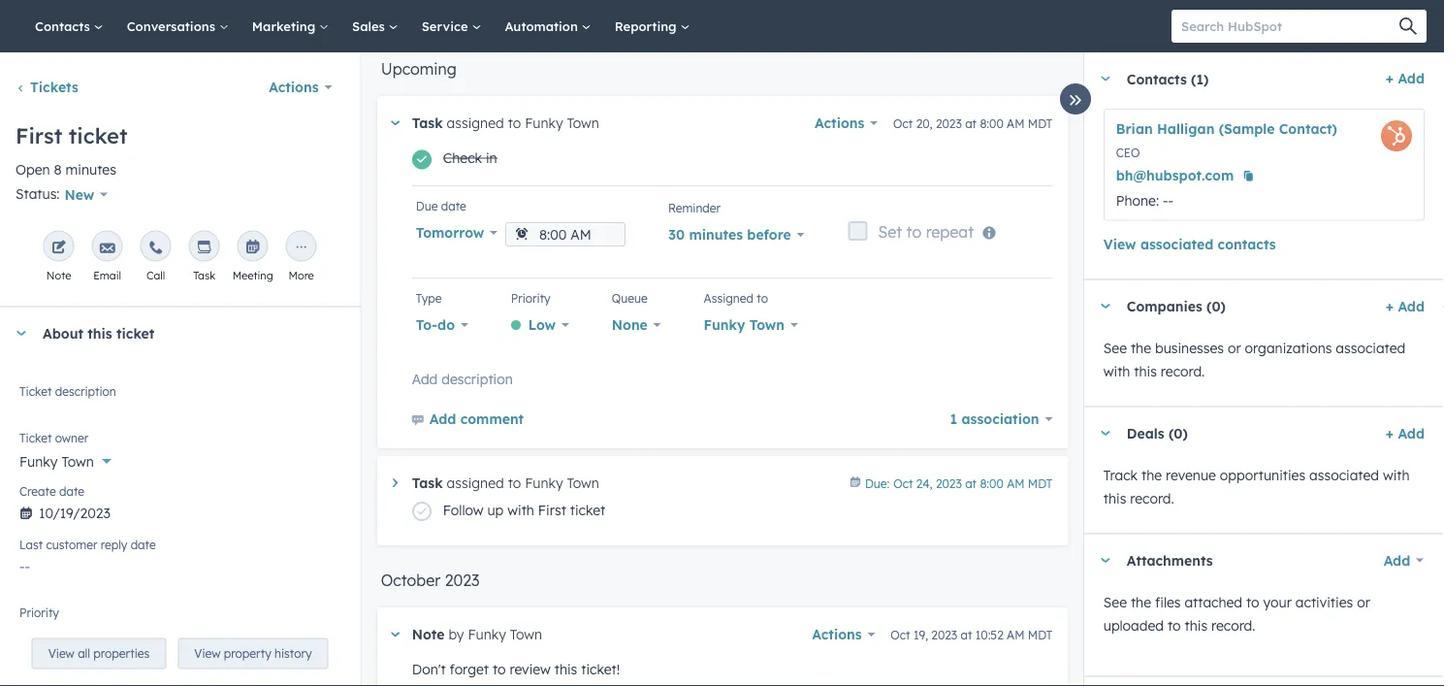 Task type: locate. For each thing, give the bounding box(es) containing it.
0 horizontal spatial contacts
[[35, 18, 94, 34]]

view for view associated contacts
[[1104, 235, 1137, 252]]

1 vertical spatial note
[[412, 626, 444, 643]]

mdt inside button
[[1028, 116, 1053, 131]]

task assigned to funky town
[[412, 114, 599, 131], [412, 474, 599, 491]]

priority up low popup button
[[511, 290, 550, 305]]

see inside see the businesses or organizations associated with this record.
[[1104, 339, 1128, 356]]

with up add popup button in the right bottom of the page
[[1384, 466, 1410, 483]]

0 horizontal spatial (0)
[[1169, 425, 1188, 442]]

check
[[443, 149, 482, 166]]

this inside 'see the files attached to your activities or uploaded to this record.'
[[1185, 617, 1208, 634]]

0 vertical spatial date
[[441, 198, 466, 213]]

funky town down assigned to
[[704, 316, 785, 333]]

1 vertical spatial priority
[[19, 605, 59, 620]]

1 vertical spatial caret image
[[390, 632, 399, 637]]

ticket down the call
[[116, 325, 155, 342]]

8
[[54, 161, 62, 178]]

minutes inside "popup button"
[[689, 226, 743, 243]]

see for see the businesses or organizations associated with this record.
[[1104, 339, 1128, 356]]

1 horizontal spatial date
[[131, 537, 156, 552]]

ticket for ticket owner
[[19, 431, 52, 445]]

funky right by
[[468, 626, 506, 643]]

actions down marketing "link"
[[269, 79, 319, 96]]

first up open
[[16, 122, 62, 149]]

2 horizontal spatial date
[[441, 198, 466, 213]]

caret image for deals (0)
[[1100, 431, 1112, 436]]

see the businesses or organizations associated with this record.
[[1104, 339, 1406, 379]]

funky town button down assigned to
[[704, 311, 798, 338]]

1 vertical spatial at
[[965, 476, 977, 490]]

ticket owner
[[19, 431, 88, 445]]

view left all
[[48, 646, 75, 661]]

am right 10:52 at the right
[[1007, 627, 1025, 642]]

0 vertical spatial priority
[[511, 290, 550, 305]]

2 vertical spatial +
[[1386, 425, 1394, 441]]

1 vertical spatial + add
[[1386, 297, 1425, 314]]

1 horizontal spatial first
[[538, 502, 566, 518]]

mdt left "brian"
[[1028, 116, 1053, 131]]

oct
[[893, 116, 913, 131], [893, 476, 913, 490], [891, 627, 910, 642]]

check in button
[[443, 147, 1037, 170]]

associated right opportunities
[[1310, 466, 1380, 483]]

at for 10:52
[[961, 627, 972, 642]]

companies (0) button
[[1085, 280, 1379, 332]]

1 ticket from the top
[[19, 384, 52, 399]]

1 vertical spatial 8:00
[[980, 476, 1004, 490]]

select
[[19, 613, 58, 630]]

task options element
[[412, 185, 1053, 368]]

1 vertical spatial +
[[1386, 297, 1394, 314]]

1 vertical spatial date
[[59, 484, 84, 499]]

0 horizontal spatial first
[[16, 122, 62, 149]]

email image
[[100, 240, 115, 256]]

at
[[965, 116, 977, 131], [965, 476, 977, 490], [961, 627, 972, 642]]

the inside 'see the files attached to your activities or uploaded to this record.'
[[1131, 593, 1152, 610]]

1 vertical spatial minutes
[[689, 226, 743, 243]]

funky down ticket owner
[[19, 453, 58, 469]]

0 horizontal spatial date
[[59, 484, 84, 499]]

0 vertical spatial am
[[1007, 116, 1025, 131]]

meeting image
[[245, 240, 261, 256]]

this down attached
[[1185, 617, 1208, 634]]

new button
[[60, 182, 120, 207]]

1 vertical spatial actions
[[815, 114, 864, 131]]

1 vertical spatial contacts
[[1127, 70, 1187, 87]]

0 vertical spatial at
[[965, 116, 977, 131]]

ticket
[[69, 122, 128, 149], [116, 325, 155, 342], [570, 502, 605, 518]]

2 vertical spatial at
[[961, 627, 972, 642]]

caret image inside about this ticket dropdown button
[[16, 331, 27, 336]]

funky town inside task options element
[[704, 316, 785, 333]]

8:00
[[980, 116, 1004, 131], [980, 476, 1004, 490]]

1 horizontal spatial (0)
[[1207, 298, 1226, 315]]

due date
[[416, 198, 466, 213]]

priority for low popup button
[[511, 290, 550, 305]]

2 see from the top
[[1104, 593, 1128, 610]]

am down 1 association popup button
[[1007, 476, 1025, 490]]

oct left '20,'
[[893, 116, 913, 131]]

the
[[1131, 339, 1152, 356], [1142, 466, 1163, 483], [1131, 593, 1152, 610]]

1 horizontal spatial view
[[194, 646, 221, 661]]

view
[[1104, 235, 1137, 252], [48, 646, 75, 661], [194, 646, 221, 661]]

email
[[93, 268, 121, 282]]

0 vertical spatial note
[[46, 268, 71, 282]]

note for note by funky town
[[412, 626, 444, 643]]

1 vertical spatial task assigned to funky town
[[412, 474, 599, 491]]

2 vertical spatial + add
[[1386, 425, 1425, 441]]

2 task assigned to funky town from the top
[[412, 474, 599, 491]]

2 vertical spatial actions
[[812, 626, 862, 643]]

type
[[416, 290, 441, 305]]

minutes up new popup button
[[66, 161, 116, 178]]

record. down attached
[[1212, 617, 1256, 634]]

or down companies (0) dropdown button at the top
[[1228, 339, 1242, 356]]

contacts left the (1)
[[1127, 70, 1187, 87]]

priority for select an option popup button
[[19, 605, 59, 620]]

(0)
[[1207, 298, 1226, 315], [1169, 425, 1188, 442]]

oct left 19,
[[891, 627, 910, 642]]

2023 right '20,'
[[936, 116, 962, 131]]

caret image left attachments
[[1100, 558, 1112, 563]]

(0) right deals
[[1169, 425, 1188, 442]]

see up 'uploaded'
[[1104, 593, 1128, 610]]

3 + add button from the top
[[1386, 422, 1425, 445]]

1 vertical spatial first
[[538, 502, 566, 518]]

by
[[448, 626, 464, 643]]

0 vertical spatial actions button
[[256, 68, 345, 107]]

status:
[[16, 185, 60, 202]]

Ticket description text field
[[19, 381, 341, 420]]

0 vertical spatial oct
[[893, 116, 913, 131]]

2 vertical spatial the
[[1131, 593, 1152, 610]]

actions button left '20,'
[[815, 110, 878, 137]]

0 horizontal spatial funky town button
[[19, 442, 341, 474]]

date for create date
[[59, 484, 84, 499]]

follow up with first ticket
[[443, 502, 605, 518]]

with up deals
[[1104, 362, 1131, 379]]

(0) for companies (0)
[[1207, 298, 1226, 315]]

contacts
[[35, 18, 94, 34], [1127, 70, 1187, 87]]

note left by
[[412, 626, 444, 643]]

funky down the automation link
[[525, 114, 563, 131]]

record.
[[1161, 362, 1205, 379], [1131, 490, 1175, 507], [1212, 617, 1256, 634]]

associated down phone: --
[[1141, 235, 1214, 252]]

the inside see the businesses or organizations associated with this record.
[[1131, 339, 1152, 356]]

2 horizontal spatial view
[[1104, 235, 1137, 252]]

assigned up check in
[[446, 114, 504, 131]]

automation link
[[493, 0, 603, 52]]

this left ticket!
[[554, 661, 577, 678]]

more image
[[294, 240, 309, 256]]

this down businesses
[[1135, 362, 1158, 379]]

don't forget to review this ticket!
[[412, 661, 620, 678]]

1 horizontal spatial with
[[1104, 362, 1131, 379]]

date right reply
[[131, 537, 156, 552]]

0 vertical spatial caret image
[[1100, 558, 1112, 563]]

ticket description
[[19, 384, 116, 399]]

set
[[878, 222, 902, 241]]

view down phone:
[[1104, 235, 1137, 252]]

1 see from the top
[[1104, 339, 1128, 356]]

2 mdt from the top
[[1028, 476, 1053, 490]]

0 vertical spatial or
[[1228, 339, 1242, 356]]

0 vertical spatial task assigned to funky town
[[412, 114, 599, 131]]

low button
[[511, 311, 569, 338]]

task down add comment button
[[412, 474, 443, 491]]

to-do button
[[416, 311, 468, 338]]

minutes down reminder
[[689, 226, 743, 243]]

caret image
[[1100, 76, 1112, 81], [390, 121, 399, 125], [1100, 304, 1112, 309], [16, 331, 27, 336], [1100, 431, 1112, 436], [392, 478, 397, 487]]

to-do
[[416, 316, 455, 333]]

1 vertical spatial mdt
[[1028, 476, 1053, 490]]

8:00 down 1 association
[[980, 476, 1004, 490]]

am for 8:00
[[1007, 116, 1025, 131]]

0 vertical spatial record.
[[1161, 362, 1205, 379]]

2 am from the top
[[1007, 476, 1025, 490]]

funky town down ticket owner
[[19, 453, 94, 469]]

2 ticket from the top
[[19, 431, 52, 445]]

0 vertical spatial see
[[1104, 339, 1128, 356]]

the down the companies at the top right
[[1131, 339, 1152, 356]]

bh@hubspot.com link
[[1117, 164, 1234, 187]]

task down upcoming at the top of the page
[[412, 114, 443, 131]]

2 + add button from the top
[[1386, 294, 1425, 318]]

1 vertical spatial record.
[[1131, 490, 1175, 507]]

forget
[[449, 661, 489, 678]]

1 vertical spatial (0)
[[1169, 425, 1188, 442]]

0 vertical spatial first
[[16, 122, 62, 149]]

caret image
[[1100, 558, 1112, 563], [390, 632, 399, 637]]

note down note "icon" on the left top of the page
[[46, 268, 71, 282]]

at right '20,'
[[965, 116, 977, 131]]

funky town button for to
[[704, 311, 798, 338]]

associated right the organizations
[[1336, 339, 1406, 356]]

properties
[[93, 646, 150, 661]]

none
[[612, 316, 648, 333]]

oct 19, 2023 at 10:52 am mdt
[[891, 627, 1053, 642]]

date inside task options element
[[441, 198, 466, 213]]

more
[[289, 268, 314, 282]]

your
[[1264, 593, 1292, 610]]

see inside 'see the files attached to your activities or uploaded to this record.'
[[1104, 593, 1128, 610]]

assigned
[[704, 290, 753, 305]]

2 horizontal spatial with
[[1384, 466, 1410, 483]]

+ add for associated
[[1386, 297, 1425, 314]]

record. inside 'see the files attached to your activities or uploaded to this record.'
[[1212, 617, 1256, 634]]

(0) up businesses
[[1207, 298, 1226, 315]]

about this ticket
[[43, 325, 155, 342]]

the for revenue
[[1142, 466, 1163, 483]]

0 vertical spatial funky town button
[[704, 311, 798, 338]]

attachments button
[[1085, 534, 1364, 587]]

date right due
[[441, 198, 466, 213]]

0 horizontal spatial note
[[46, 268, 71, 282]]

am right '20,'
[[1007, 116, 1025, 131]]

history
[[275, 646, 312, 661]]

2023
[[936, 116, 962, 131], [936, 476, 962, 490], [445, 570, 479, 590], [931, 627, 957, 642]]

ticket up ticket owner
[[19, 384, 52, 399]]

assigned
[[446, 114, 504, 131], [446, 474, 504, 491]]

0 horizontal spatial description
[[55, 384, 116, 399]]

ticket inside dropdown button
[[116, 325, 155, 342]]

call image
[[148, 240, 164, 256]]

mdt down 1 association popup button
[[1028, 476, 1053, 490]]

or right activities
[[1358, 593, 1371, 610]]

reporting link
[[603, 0, 702, 52]]

1 task assigned to funky town from the top
[[412, 114, 599, 131]]

2 vertical spatial task
[[412, 474, 443, 491]]

funky town button for owner
[[19, 442, 341, 474]]

task
[[412, 114, 443, 131], [193, 268, 215, 282], [412, 474, 443, 491]]

ticket left owner
[[19, 431, 52, 445]]

0 vertical spatial contacts
[[35, 18, 94, 34]]

2 + from the top
[[1386, 297, 1394, 314]]

1 horizontal spatial description
[[441, 371, 513, 387]]

priority inside task options element
[[511, 290, 550, 305]]

associated inside see the businesses or organizations associated with this record.
[[1336, 339, 1406, 356]]

funky town for assigned
[[704, 316, 785, 333]]

priority left an
[[19, 605, 59, 620]]

record. inside the track the revenue opportunities associated with this record.
[[1131, 490, 1175, 507]]

2 vertical spatial oct
[[891, 627, 910, 642]]

1 horizontal spatial note
[[412, 626, 444, 643]]

or inside see the businesses or organizations associated with this record.
[[1228, 339, 1242, 356]]

phone:
[[1117, 192, 1160, 209]]

ticket
[[19, 384, 52, 399], [19, 431, 52, 445]]

2023 inside oct 20, 2023 at 8:00 am mdt button
[[936, 116, 962, 131]]

sales
[[352, 18, 389, 34]]

task down task image
[[193, 268, 215, 282]]

minutes
[[66, 161, 116, 178], [689, 226, 743, 243]]

1 vertical spatial am
[[1007, 476, 1025, 490]]

priority
[[511, 290, 550, 305], [19, 605, 59, 620]]

mdt right 10:52 at the right
[[1028, 627, 1053, 642]]

or inside 'see the files attached to your activities or uploaded to this record.'
[[1358, 593, 1371, 610]]

20,
[[916, 116, 933, 131]]

funky town button up create date text field
[[19, 442, 341, 474]]

1 + add from the top
[[1386, 70, 1425, 87]]

0 vertical spatial +
[[1386, 70, 1394, 87]]

funky down assigned on the top of the page
[[704, 316, 745, 333]]

note by funky town
[[412, 626, 542, 643]]

contact)
[[1280, 120, 1338, 137]]

2 vertical spatial associated
[[1310, 466, 1380, 483]]

the inside the track the revenue opportunities associated with this record.
[[1142, 466, 1163, 483]]

2 vertical spatial mdt
[[1028, 627, 1053, 642]]

date
[[441, 198, 466, 213], [59, 484, 84, 499], [131, 537, 156, 552]]

1 vertical spatial ticket
[[116, 325, 155, 342]]

(0) for deals (0)
[[1169, 425, 1188, 442]]

1 vertical spatial see
[[1104, 593, 1128, 610]]

1 vertical spatial funky town button
[[19, 442, 341, 474]]

2023 right 19,
[[931, 627, 957, 642]]

town inside task options element
[[749, 316, 785, 333]]

0 vertical spatial mdt
[[1028, 116, 1053, 131]]

mdt for oct 19, 2023 at 10:52 am mdt
[[1028, 627, 1053, 642]]

0 vertical spatial + add button
[[1386, 67, 1425, 90]]

description up 'add comment'
[[441, 371, 513, 387]]

3 am from the top
[[1007, 627, 1025, 642]]

0 horizontal spatial with
[[507, 502, 534, 518]]

open 8 minutes
[[16, 161, 116, 178]]

1 am from the top
[[1007, 116, 1025, 131]]

task assigned to funky town up up
[[412, 474, 599, 491]]

1 vertical spatial the
[[1142, 466, 1163, 483]]

this
[[88, 325, 112, 342], [1135, 362, 1158, 379], [1104, 490, 1127, 507], [1185, 617, 1208, 634], [554, 661, 577, 678]]

view left 'property'
[[194, 646, 221, 661]]

check in
[[443, 149, 497, 166]]

description up owner
[[55, 384, 116, 399]]

ceo
[[1117, 146, 1141, 160]]

1 vertical spatial + add button
[[1386, 294, 1425, 318]]

an
[[62, 613, 78, 630]]

funky town
[[704, 316, 785, 333], [19, 453, 94, 469]]

actions left '20,'
[[815, 114, 864, 131]]

companies
[[1127, 298, 1203, 315]]

task assigned to funky town up in
[[412, 114, 599, 131]]

2 vertical spatial + add button
[[1386, 422, 1425, 445]]

brian
[[1117, 120, 1153, 137]]

2 + add from the top
[[1386, 297, 1425, 314]]

3 mdt from the top
[[1028, 627, 1053, 642]]

8:00 right '20,'
[[980, 116, 1004, 131]]

review
[[509, 661, 550, 678]]

contacts up tickets
[[35, 18, 94, 34]]

ticket right up
[[570, 502, 605, 518]]

description for add description
[[441, 371, 513, 387]]

1 vertical spatial with
[[1384, 466, 1410, 483]]

0 vertical spatial 8:00
[[980, 116, 1004, 131]]

0 vertical spatial minutes
[[66, 161, 116, 178]]

at inside button
[[965, 116, 977, 131]]

+ add
[[1386, 70, 1425, 87], [1386, 297, 1425, 314], [1386, 425, 1425, 441]]

0 vertical spatial the
[[1131, 339, 1152, 356]]

description inside "button"
[[441, 371, 513, 387]]

1 vertical spatial oct
[[893, 476, 913, 490]]

this down "track"
[[1104, 490, 1127, 507]]

view property history link
[[178, 638, 329, 669]]

1 horizontal spatial contacts
[[1127, 70, 1187, 87]]

customer
[[46, 537, 97, 552]]

2 vertical spatial record.
[[1212, 617, 1256, 634]]

1 8:00 from the top
[[980, 116, 1004, 131]]

this right about
[[88, 325, 112, 342]]

0 vertical spatial + add
[[1386, 70, 1425, 87]]

the right "track"
[[1142, 466, 1163, 483]]

caret image for contacts (1)
[[1100, 76, 1112, 81]]

sales link
[[341, 0, 410, 52]]

actions button down marketing "link"
[[256, 68, 345, 107]]

1 horizontal spatial funky town button
[[704, 311, 798, 338]]

2023 right 24,
[[936, 476, 962, 490]]

assigned up 'follow'
[[446, 474, 504, 491]]

1 horizontal spatial minutes
[[689, 226, 743, 243]]

0 vertical spatial ticket
[[19, 384, 52, 399]]

first right up
[[538, 502, 566, 518]]

add description
[[412, 371, 513, 387]]

actions button left 19,
[[812, 621, 875, 648]]

0 horizontal spatial priority
[[19, 605, 59, 620]]

ticket up open 8 minutes on the top left of the page
[[69, 122, 128, 149]]

0 vertical spatial assigned
[[446, 114, 504, 131]]

oct left 24,
[[893, 476, 913, 490]]

1 vertical spatial ticket
[[19, 431, 52, 445]]

call
[[147, 268, 165, 282]]

1 vertical spatial funky town
[[19, 453, 94, 469]]

2 8:00 from the top
[[980, 476, 1004, 490]]

caret image inside deals (0) dropdown button
[[1100, 431, 1112, 436]]

0 horizontal spatial or
[[1228, 339, 1242, 356]]

record. down "track"
[[1131, 490, 1175, 507]]

new
[[65, 186, 94, 203]]

the up 'uploaded'
[[1131, 593, 1152, 610]]

oct inside button
[[893, 116, 913, 131]]

+ add button
[[1386, 67, 1425, 90], [1386, 294, 1425, 318], [1386, 422, 1425, 445]]

1 mdt from the top
[[1028, 116, 1053, 131]]

caret image down october
[[390, 632, 399, 637]]

actions left 19,
[[812, 626, 862, 643]]

record. down businesses
[[1161, 362, 1205, 379]]

at right 24,
[[965, 476, 977, 490]]

0 vertical spatial (0)
[[1207, 298, 1226, 315]]

0 vertical spatial funky town
[[704, 316, 785, 333]]

3 + from the top
[[1386, 425, 1394, 441]]

1 horizontal spatial funky town
[[704, 316, 785, 333]]

contacts inside 'dropdown button'
[[1127, 70, 1187, 87]]

caret image inside the contacts (1) 'dropdown button'
[[1100, 76, 1112, 81]]

2 vertical spatial actions button
[[812, 621, 875, 648]]

1 vertical spatial assigned
[[446, 474, 504, 491]]

1 horizontal spatial or
[[1358, 593, 1371, 610]]

open
[[16, 161, 50, 178]]

see down the companies at the top right
[[1104, 339, 1128, 356]]

with right up
[[507, 502, 534, 518]]

0 horizontal spatial caret image
[[390, 632, 399, 637]]

am inside button
[[1007, 116, 1025, 131]]

3 + add from the top
[[1386, 425, 1425, 441]]

at left 10:52 at the right
[[961, 627, 972, 642]]

caret image inside companies (0) dropdown button
[[1100, 304, 1112, 309]]

date right create
[[59, 484, 84, 499]]



Task type: describe. For each thing, give the bounding box(es) containing it.
description for ticket description
[[55, 384, 116, 399]]

association
[[962, 410, 1039, 427]]

automation
[[505, 18, 582, 34]]

this inside button
[[554, 661, 577, 678]]

1 association
[[950, 410, 1039, 427]]

task image
[[197, 240, 212, 256]]

search image
[[1400, 17, 1418, 35]]

all
[[78, 646, 90, 661]]

add comment
[[429, 410, 524, 427]]

actions for note by funky town
[[812, 626, 862, 643]]

deals (0) button
[[1085, 407, 1379, 459]]

reminder
[[668, 200, 721, 215]]

create date
[[19, 484, 84, 499]]

attachments
[[1127, 552, 1214, 569]]

1
[[950, 410, 957, 427]]

add description button
[[412, 368, 1033, 391]]

24,
[[916, 476, 933, 490]]

add comment button
[[412, 407, 524, 433]]

about this ticket button
[[0, 307, 341, 359]]

due:
[[865, 476, 890, 490]]

search button
[[1390, 10, 1427, 43]]

view associated contacts
[[1104, 235, 1277, 252]]

oct 20, 2023 at 8:00 am mdt
[[893, 116, 1053, 131]]

Create date text field
[[19, 495, 341, 526]]

+ add button for see the businesses or organizations associated with this record.
[[1386, 294, 1425, 318]]

don't
[[412, 661, 446, 678]]

first ticket
[[16, 122, 128, 149]]

note image
[[51, 240, 67, 256]]

about
[[43, 325, 83, 342]]

view all properties
[[48, 646, 150, 661]]

last customer reply date
[[19, 537, 156, 552]]

2 vertical spatial ticket
[[570, 502, 605, 518]]

marketing link
[[240, 0, 341, 52]]

create
[[19, 484, 56, 499]]

actions for task assigned to funky town
[[815, 114, 864, 131]]

0 vertical spatial task
[[412, 114, 443, 131]]

funky up "follow up with first ticket"
[[525, 474, 563, 491]]

this inside the track the revenue opportunities associated with this record.
[[1104, 490, 1127, 507]]

tomorrow button
[[416, 219, 497, 246]]

deals (0)
[[1127, 425, 1188, 442]]

2023 right october
[[445, 570, 479, 590]]

option
[[82, 613, 123, 630]]

view for view all properties
[[48, 646, 75, 661]]

revenue
[[1166, 466, 1217, 483]]

with inside the track the revenue opportunities associated with this record.
[[1384, 466, 1410, 483]]

oct 20, 2023 at 8:00 am mdt button
[[893, 112, 1053, 135]]

owner
[[55, 431, 88, 445]]

2 vertical spatial with
[[507, 502, 534, 518]]

the for businesses
[[1131, 339, 1152, 356]]

see for see the files attached to your activities or uploaded to this record.
[[1104, 593, 1128, 610]]

with inside see the businesses or organizations associated with this record.
[[1104, 362, 1131, 379]]

1 vertical spatial task
[[193, 268, 215, 282]]

oct for oct 19, 2023 at 10:52 am mdt
[[891, 627, 910, 642]]

assigned to
[[704, 290, 768, 305]]

actions button for note by funky town
[[812, 621, 875, 648]]

this inside see the businesses or organizations associated with this record.
[[1135, 362, 1158, 379]]

view associated contacts link
[[1104, 232, 1277, 256]]

activities
[[1296, 593, 1354, 610]]

am for 10:52
[[1007, 627, 1025, 642]]

Search HubSpot search field
[[1172, 10, 1410, 43]]

caret image inside attachments dropdown button
[[1100, 558, 1112, 563]]

at for 8:00
[[965, 116, 977, 131]]

select an option button
[[19, 602, 341, 634]]

0 vertical spatial associated
[[1141, 235, 1214, 252]]

phone: --
[[1117, 192, 1174, 209]]

HH:MM text field
[[505, 222, 625, 246]]

contacts (1) button
[[1085, 52, 1379, 105]]

track
[[1104, 466, 1138, 483]]

funky inside task options element
[[704, 316, 745, 333]]

contacts for contacts
[[35, 18, 94, 34]]

meeting
[[233, 268, 273, 282]]

0 horizontal spatial minutes
[[66, 161, 116, 178]]

1 - from the left
[[1163, 192, 1169, 209]]

1 assigned from the top
[[446, 114, 504, 131]]

19,
[[913, 627, 928, 642]]

note for note
[[46, 268, 71, 282]]

brian halligan (sample contact)
[[1117, 120, 1338, 137]]

+ for associated
[[1386, 297, 1394, 314]]

uploaded
[[1104, 617, 1164, 634]]

october
[[381, 570, 440, 590]]

comment
[[460, 410, 524, 427]]

ticket for ticket description
[[19, 384, 52, 399]]

Last customer reply date text field
[[19, 549, 341, 580]]

associated inside the track the revenue opportunities associated with this record.
[[1310, 466, 1380, 483]]

opportunities
[[1220, 466, 1306, 483]]

companies (0)
[[1127, 298, 1226, 315]]

add inside add comment button
[[429, 410, 456, 427]]

caret image for companies (0)
[[1100, 304, 1112, 309]]

marketing
[[252, 18, 319, 34]]

upcoming
[[381, 59, 456, 79]]

tickets
[[30, 79, 78, 96]]

caret image for about this ticket
[[16, 331, 27, 336]]

to inside don't forget to review this ticket! button
[[492, 661, 506, 678]]

repeat
[[926, 222, 974, 241]]

none button
[[612, 311, 661, 338]]

businesses
[[1156, 339, 1225, 356]]

ticket!
[[581, 661, 620, 678]]

mdt for oct 20, 2023 at 8:00 am mdt
[[1028, 116, 1053, 131]]

(1)
[[1192, 70, 1209, 87]]

0 vertical spatial actions
[[269, 79, 319, 96]]

30
[[668, 226, 685, 243]]

0 vertical spatial ticket
[[69, 122, 128, 149]]

date for due date
[[441, 198, 466, 213]]

2 assigned from the top
[[446, 474, 504, 491]]

due date element
[[505, 221, 625, 246]]

before
[[747, 226, 791, 243]]

queue
[[612, 290, 647, 305]]

view property history
[[194, 646, 312, 661]]

1 association button
[[950, 405, 1053, 433]]

last
[[19, 537, 43, 552]]

files
[[1156, 593, 1181, 610]]

add inside add popup button
[[1384, 552, 1411, 569]]

contacts for contacts (1)
[[1127, 70, 1187, 87]]

select an option
[[19, 613, 123, 630]]

30 minutes before
[[668, 226, 791, 243]]

up
[[487, 502, 503, 518]]

this inside dropdown button
[[88, 325, 112, 342]]

to-
[[416, 316, 437, 333]]

deals
[[1127, 425, 1165, 442]]

record. inside see the businesses or organizations associated with this record.
[[1161, 362, 1205, 379]]

2 - from the left
[[1169, 192, 1174, 209]]

view all properties link
[[32, 638, 166, 669]]

8:00 inside button
[[980, 116, 1004, 131]]

actions button for task assigned to funky town
[[815, 110, 878, 137]]

service link
[[410, 0, 493, 52]]

+ for with
[[1386, 425, 1394, 441]]

oct for oct 20, 2023 at 8:00 am mdt
[[893, 116, 913, 131]]

2 vertical spatial date
[[131, 537, 156, 552]]

+ add for with
[[1386, 425, 1425, 441]]

bh@hubspot.com
[[1117, 167, 1234, 184]]

funky town for ticket
[[19, 453, 94, 469]]

conversations
[[127, 18, 219, 34]]

reply
[[101, 537, 127, 552]]

1 + from the top
[[1386, 70, 1394, 87]]

the for files
[[1131, 593, 1152, 610]]

contacts (1)
[[1127, 70, 1209, 87]]

do
[[437, 316, 455, 333]]

+ add button for track the revenue opportunities associated with this record.
[[1386, 422, 1425, 445]]

1 + add button from the top
[[1386, 67, 1425, 90]]

see the files attached to your activities or uploaded to this record.
[[1104, 593, 1371, 634]]

brian halligan (sample contact) link
[[1117, 120, 1338, 137]]

view for view property history
[[194, 646, 221, 661]]

service
[[422, 18, 472, 34]]

10:52
[[975, 627, 1004, 642]]

tickets link
[[16, 79, 78, 96]]

october 2023
[[381, 570, 479, 590]]

add inside add description "button"
[[412, 371, 437, 387]]



Task type: vqa. For each thing, say whether or not it's contained in the screenshot.
TOMORROW popup button
yes



